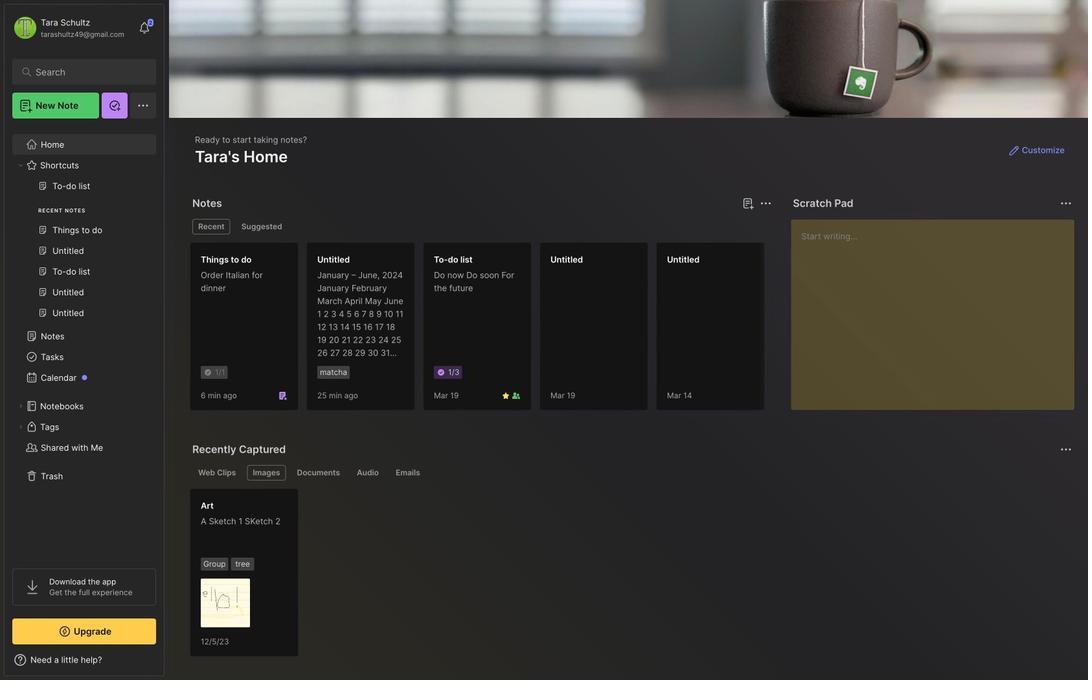 Task type: vqa. For each thing, say whether or not it's contained in the screenshot.
Expand Tags IMAGE
yes



Task type: describe. For each thing, give the bounding box(es) containing it.
Search text field
[[36, 66, 139, 78]]

1 tab list from the top
[[193, 219, 770, 235]]

WHAT'S NEW field
[[5, 650, 164, 671]]

expand notebooks image
[[17, 403, 25, 410]]

Account field
[[12, 15, 124, 41]]

1 more actions image from the left
[[759, 196, 774, 211]]

click to collapse image
[[164, 657, 173, 672]]

none search field inside main element
[[36, 64, 139, 80]]

group inside main element
[[12, 176, 156, 331]]

thumbnail image
[[201, 579, 250, 628]]



Task type: locate. For each thing, give the bounding box(es) containing it.
tab list
[[193, 219, 770, 235], [193, 465, 1071, 481]]

2 tab list from the top
[[193, 465, 1071, 481]]

None search field
[[36, 64, 139, 80]]

0 vertical spatial tab list
[[193, 219, 770, 235]]

more actions image
[[759, 196, 774, 211], [1059, 196, 1075, 211]]

0 horizontal spatial more actions image
[[759, 196, 774, 211]]

group
[[12, 176, 156, 331]]

tree
[[5, 126, 164, 557]]

Start writing… text field
[[802, 220, 1075, 400]]

1 vertical spatial tab list
[[193, 465, 1071, 481]]

tab
[[193, 219, 231, 235], [236, 219, 288, 235], [193, 465, 242, 481], [247, 465, 286, 481], [291, 465, 346, 481], [351, 465, 385, 481], [390, 465, 426, 481]]

tree inside main element
[[5, 126, 164, 557]]

2 more actions image from the left
[[1059, 196, 1075, 211]]

More actions field
[[757, 194, 775, 213], [1058, 194, 1076, 213], [1058, 441, 1076, 459]]

1 horizontal spatial more actions image
[[1059, 196, 1075, 211]]

row group
[[190, 242, 1089, 419]]

main element
[[0, 0, 169, 681]]

more actions image
[[1059, 442, 1075, 458]]

expand tags image
[[17, 423, 25, 431]]



